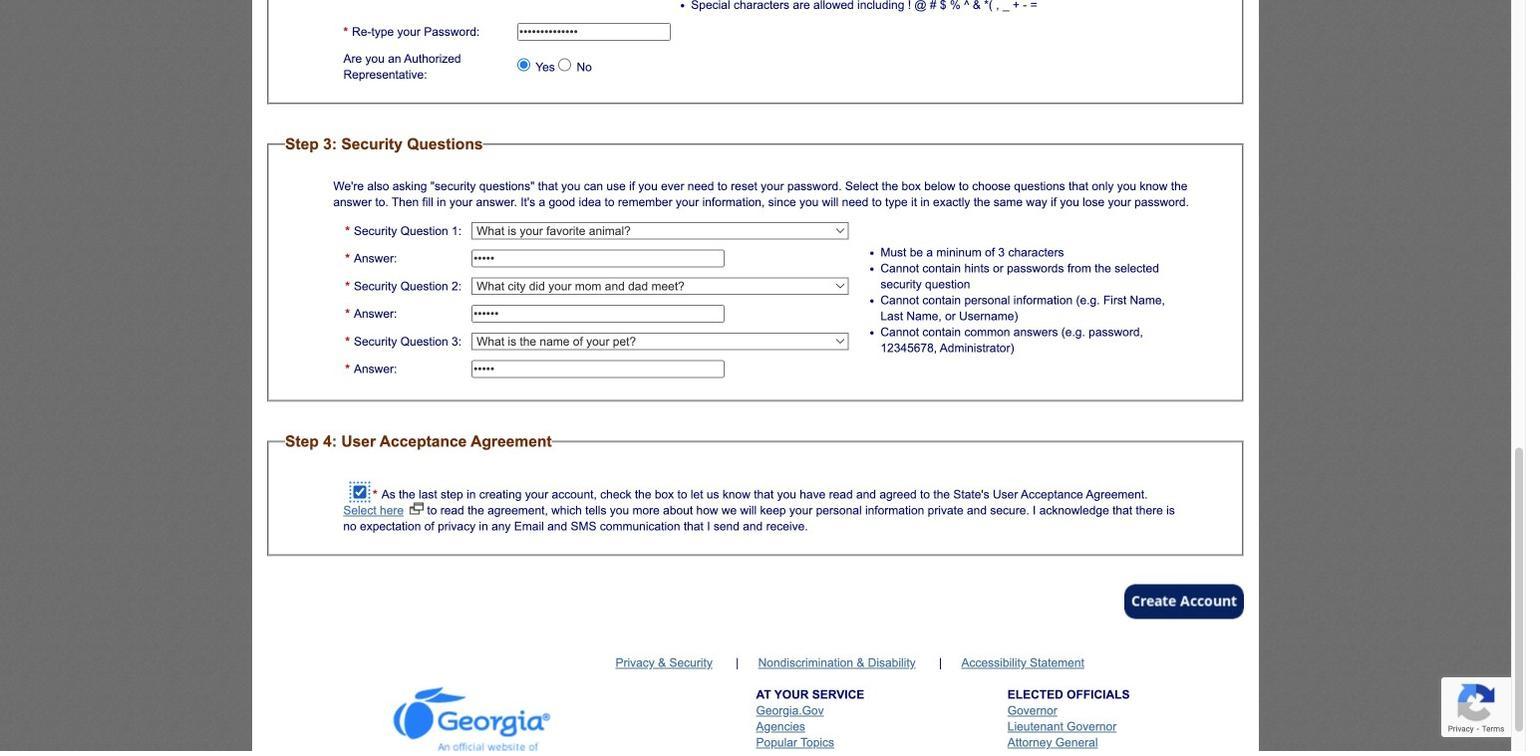 Task type: locate. For each thing, give the bounding box(es) containing it.
opens a new window image
[[408, 503, 424, 515]]

None radio
[[517, 58, 530, 71]]

None radio
[[559, 58, 572, 71]]

georgia logo image
[[394, 688, 551, 752]]

None password field
[[472, 250, 725, 268], [472, 305, 725, 323], [472, 360, 725, 378], [472, 250, 725, 268], [472, 305, 725, 323], [472, 360, 725, 378]]

None checkbox
[[353, 486, 366, 499]]

None image field
[[1125, 585, 1245, 620]]



Task type: describe. For each thing, give the bounding box(es) containing it.
Re-type your Password password field
[[517, 23, 671, 41]]



Task type: vqa. For each thing, say whether or not it's contained in the screenshot.
FIRST NAME text field
no



